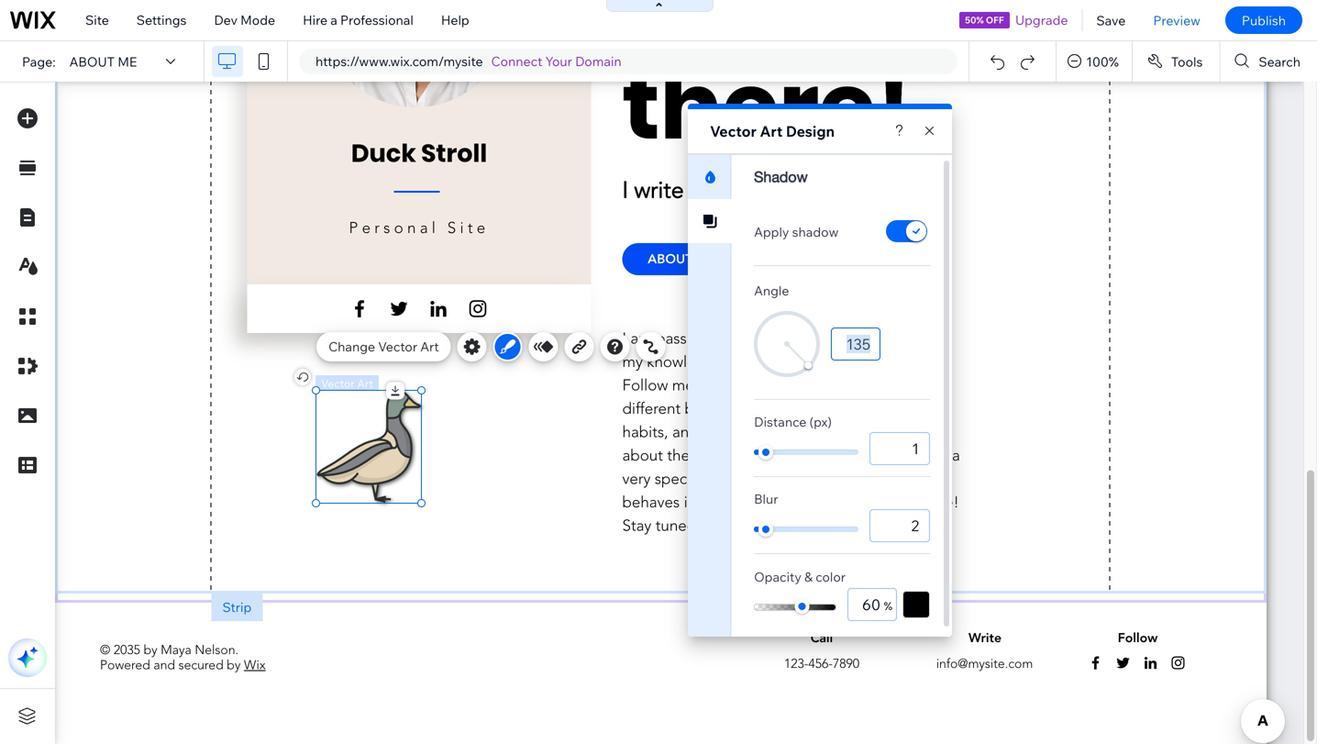 Task type: describe. For each thing, give the bounding box(es) containing it.
50%
[[966, 14, 984, 26]]

apply shadow
[[754, 224, 839, 240]]

save button
[[1083, 0, 1140, 40]]

hire
[[303, 12, 328, 28]]

domain
[[576, 53, 622, 69]]

preview button
[[1140, 0, 1215, 40]]

blur
[[754, 491, 779, 507]]

color
[[816, 569, 846, 585]]

(px)
[[810, 414, 832, 430]]

https://www.wix.com/mysite
[[316, 53, 483, 69]]

strip
[[223, 599, 252, 615]]

change vector art
[[329, 339, 439, 355]]

dev
[[214, 12, 238, 28]]

publish button
[[1226, 6, 1303, 34]]

1 horizontal spatial art
[[760, 122, 783, 140]]

site
[[85, 12, 109, 28]]

opacity & color
[[754, 569, 846, 585]]

angle
[[754, 283, 790, 299]]

a
[[331, 12, 338, 28]]

upgrade
[[1016, 12, 1069, 28]]

shadow
[[754, 168, 808, 185]]

publish
[[1243, 12, 1287, 28]]

50% off
[[966, 14, 1005, 26]]

professional
[[341, 12, 414, 28]]

connect
[[492, 53, 543, 69]]

100%
[[1087, 53, 1120, 70]]

preview
[[1154, 12, 1201, 28]]

apply
[[754, 224, 790, 240]]

0 horizontal spatial vector
[[378, 339, 418, 355]]

change
[[329, 339, 375, 355]]

tools button
[[1133, 41, 1220, 82]]



Task type: locate. For each thing, give the bounding box(es) containing it.
help
[[441, 12, 470, 28]]

100% button
[[1058, 41, 1132, 82]]

tools
[[1172, 53, 1204, 70]]

None text field
[[870, 432, 931, 465], [870, 509, 931, 542], [870, 432, 931, 465], [870, 509, 931, 542]]

your
[[546, 53, 573, 69]]

0 vertical spatial vector
[[710, 122, 757, 140]]

me
[[118, 53, 137, 70]]

vector right change
[[378, 339, 418, 355]]

vector art design
[[710, 122, 835, 140]]

art
[[760, 122, 783, 140], [421, 339, 439, 355]]

placeholder text field
[[832, 328, 881, 361]]

hire a professional
[[303, 12, 414, 28]]

1 vertical spatial art
[[421, 339, 439, 355]]

about me
[[69, 53, 137, 70]]

distance (px)
[[754, 414, 832, 430]]

about
[[69, 53, 115, 70]]

0 horizontal spatial art
[[421, 339, 439, 355]]

save
[[1097, 12, 1126, 28]]

vector
[[710, 122, 757, 140], [378, 339, 418, 355]]

vector up shadow
[[710, 122, 757, 140]]

switch
[[885, 219, 931, 245]]

art left design
[[760, 122, 783, 140]]

search
[[1260, 53, 1301, 70]]

distance
[[754, 414, 807, 430]]

off
[[986, 14, 1005, 26]]

search button
[[1221, 41, 1318, 82]]

&
[[805, 569, 813, 585]]

settings
[[137, 12, 187, 28]]

1 horizontal spatial vector
[[710, 122, 757, 140]]

dev mode
[[214, 12, 275, 28]]

opacity
[[754, 569, 802, 585]]

0 vertical spatial art
[[760, 122, 783, 140]]

None text field
[[848, 588, 898, 621]]

shadow
[[793, 224, 839, 240]]

design
[[786, 122, 835, 140]]

mode
[[241, 12, 275, 28]]

1 vertical spatial vector
[[378, 339, 418, 355]]

https://www.wix.com/mysite connect your domain
[[316, 53, 622, 69]]

art right change
[[421, 339, 439, 355]]



Task type: vqa. For each thing, say whether or not it's contained in the screenshot.
right Apps
no



